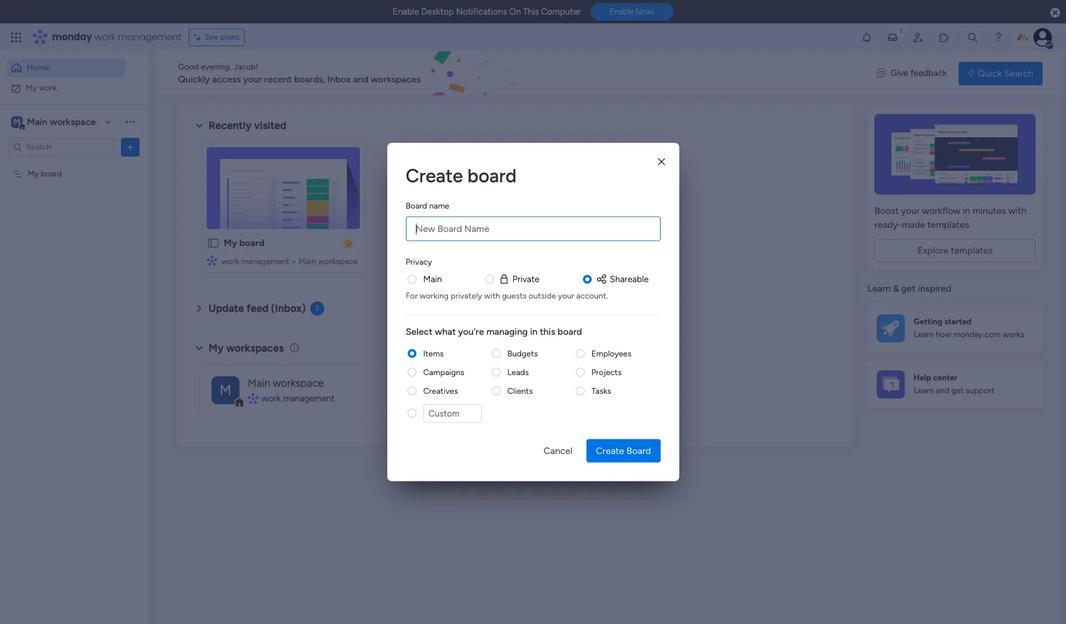Task type: locate. For each thing, give the bounding box(es) containing it.
1 vertical spatial main workspace
[[248, 377, 324, 390]]

enable for enable desktop notifications on this computer
[[393, 6, 419, 17]]

0 vertical spatial create
[[406, 165, 463, 187]]

management for work management > main workspace
[[241, 257, 290, 267]]

learn inside getting started learn how monday.com works
[[914, 330, 934, 340]]

templates
[[928, 219, 970, 230], [951, 245, 993, 256]]

your up made
[[902, 205, 920, 216]]

create board button
[[587, 439, 661, 463]]

0 vertical spatial workspaces
[[371, 74, 421, 85]]

2 vertical spatial management
[[283, 393, 335, 404]]

learn & get inspired
[[868, 283, 952, 294]]

my board
[[27, 169, 62, 179], [224, 237, 265, 248]]

getting started learn how monday.com works
[[914, 317, 1025, 340]]

account.
[[577, 290, 608, 300]]

templates down workflow
[[928, 219, 970, 230]]

work management > main workspace
[[222, 257, 358, 267]]

create inside create board button
[[596, 445, 625, 456]]

enable left desktop
[[393, 6, 419, 17]]

main workspace up work management
[[248, 377, 324, 390]]

update feed (inbox)
[[209, 302, 306, 315]]

0 vertical spatial learn
[[868, 283, 891, 294]]

home
[[27, 63, 49, 72]]

learn down "help"
[[914, 386, 934, 396]]

create
[[406, 165, 463, 187], [596, 445, 625, 456]]

management
[[118, 30, 182, 44], [241, 257, 290, 267], [283, 393, 335, 404]]

0 horizontal spatial in
[[530, 326, 538, 337]]

1 vertical spatial my board
[[224, 237, 265, 248]]

select what you're managing in this board option group
[[406, 348, 661, 430]]

in
[[963, 205, 971, 216], [530, 326, 538, 337]]

ready-
[[875, 219, 902, 230]]

1 vertical spatial create
[[596, 445, 625, 456]]

get down center
[[952, 386, 964, 396]]

management for work management
[[283, 393, 335, 404]]

1 horizontal spatial and
[[936, 386, 950, 396]]

this
[[540, 326, 556, 337]]

notifications image
[[862, 32, 873, 43]]

m for workspace icon
[[220, 381, 232, 398]]

items
[[423, 348, 444, 358]]

inspired
[[918, 283, 952, 294]]

remove from favorites image
[[343, 237, 354, 249]]

management up the good
[[118, 30, 182, 44]]

jacob!
[[233, 62, 258, 72]]

enable left "now!"
[[610, 7, 634, 17]]

your right outside
[[558, 290, 575, 300]]

close recently visited image
[[192, 119, 206, 133]]

workspace up search in workspace field
[[50, 116, 96, 127]]

board
[[406, 201, 427, 211], [627, 445, 651, 456]]

workspace up work management
[[273, 377, 324, 390]]

enable inside button
[[610, 7, 634, 17]]

board name heading
[[406, 200, 450, 212]]

work management
[[262, 393, 335, 404]]

board inside heading
[[406, 201, 427, 211]]

m inside workspace icon
[[220, 381, 232, 398]]

1 vertical spatial and
[[936, 386, 950, 396]]

learn left &
[[868, 283, 891, 294]]

learn inside 'help center learn and get support'
[[914, 386, 934, 396]]

0 horizontal spatial and
[[353, 74, 369, 85]]

1 vertical spatial management
[[241, 257, 290, 267]]

and inside 'help center learn and get support'
[[936, 386, 950, 396]]

workspace image
[[11, 115, 23, 128]]

templates image image
[[878, 114, 1033, 195]]

privacy element
[[406, 273, 661, 301]]

main workspace inside workspace selection element
[[27, 116, 96, 127]]

2 vertical spatial workspace
[[273, 377, 324, 390]]

get right &
[[902, 283, 916, 294]]

0 vertical spatial m
[[13, 117, 20, 127]]

in left this
[[530, 326, 538, 337]]

quick search
[[978, 68, 1034, 79]]

quickly
[[178, 74, 210, 85]]

0 vertical spatial and
[[353, 74, 369, 85]]

and down center
[[936, 386, 950, 396]]

plans
[[220, 32, 240, 42]]

and
[[353, 74, 369, 85], [936, 386, 950, 396]]

board inside button
[[627, 445, 651, 456]]

create right cancel
[[596, 445, 625, 456]]

0 horizontal spatial get
[[902, 283, 916, 294]]

enable
[[393, 6, 419, 17], [610, 7, 634, 17]]

management left the '>'
[[241, 257, 290, 267]]

projects
[[592, 367, 622, 377]]

0 horizontal spatial my board
[[27, 169, 62, 179]]

2 horizontal spatial your
[[902, 205, 920, 216]]

Board name field
[[406, 217, 661, 241]]

select what you're managing in this board
[[406, 326, 582, 337]]

work inside my work button
[[39, 83, 57, 93]]

1 vertical spatial workspace
[[318, 257, 358, 267]]

create up name
[[406, 165, 463, 187]]

1 horizontal spatial workspaces
[[371, 74, 421, 85]]

main inside workspace selection element
[[27, 116, 47, 127]]

1 vertical spatial board
[[627, 445, 651, 456]]

inbox
[[328, 74, 351, 85]]

0 horizontal spatial main workspace
[[27, 116, 96, 127]]

0 vertical spatial get
[[902, 283, 916, 294]]

my inside list box
[[27, 169, 39, 179]]

1 vertical spatial m
[[220, 381, 232, 398]]

main workspace
[[27, 116, 96, 127], [248, 377, 324, 390]]

home button
[[7, 58, 126, 77]]

main workspace up search in workspace field
[[27, 116, 96, 127]]

feed
[[247, 302, 269, 315]]

your inside boost your workflow in minutes with ready-made templates
[[902, 205, 920, 216]]

m
[[13, 117, 20, 127], [220, 381, 232, 398]]

0 horizontal spatial with
[[484, 290, 500, 300]]

private
[[513, 274, 540, 284]]

budgets
[[508, 348, 538, 358]]

v2 bolt switch image
[[969, 67, 975, 80]]

m inside workspace image
[[13, 117, 20, 127]]

1 vertical spatial in
[[530, 326, 538, 337]]

templates right 'explore'
[[951, 245, 993, 256]]

give feedback
[[891, 68, 948, 78]]

create board
[[596, 445, 651, 456]]

employees
[[592, 348, 632, 358]]

management right component icon
[[283, 393, 335, 404]]

1 vertical spatial your
[[902, 205, 920, 216]]

1 horizontal spatial board
[[627, 445, 651, 456]]

main up the working
[[423, 274, 442, 284]]

create inside create board heading
[[406, 165, 463, 187]]

my
[[26, 83, 37, 93], [27, 169, 39, 179], [224, 237, 237, 248], [209, 342, 224, 355]]

0 horizontal spatial your
[[243, 74, 262, 85]]

workspaces right inbox on the left
[[371, 74, 421, 85]]

privacy
[[406, 257, 432, 267]]

explore
[[918, 245, 949, 256]]

create board
[[406, 165, 517, 187]]

m for workspace image
[[13, 117, 20, 127]]

0 vertical spatial templates
[[928, 219, 970, 230]]

1 horizontal spatial main workspace
[[248, 377, 324, 390]]

1 horizontal spatial m
[[220, 381, 232, 398]]

my board right public board image at top left
[[224, 237, 265, 248]]

name
[[429, 201, 450, 211]]

for
[[406, 290, 418, 300]]

explore templates
[[918, 245, 993, 256]]

outside
[[529, 290, 556, 300]]

with right minutes
[[1009, 205, 1027, 216]]

1 vertical spatial get
[[952, 386, 964, 396]]

1 vertical spatial learn
[[914, 330, 934, 340]]

my down search in workspace field
[[27, 169, 39, 179]]

how
[[936, 330, 952, 340]]

main
[[27, 116, 47, 127], [299, 257, 316, 267], [423, 274, 442, 284], [248, 377, 270, 390]]

close my workspaces image
[[192, 341, 206, 355]]

1 horizontal spatial get
[[952, 386, 964, 396]]

my inside button
[[26, 83, 37, 93]]

and right inbox on the left
[[353, 74, 369, 85]]

0 vertical spatial workspace
[[50, 116, 96, 127]]

1 horizontal spatial enable
[[610, 7, 634, 17]]

workspace down remove from favorites image
[[318, 257, 358, 267]]

quick search button
[[959, 62, 1043, 85]]

in left minutes
[[963, 205, 971, 216]]

search everything image
[[967, 32, 979, 43]]

0 horizontal spatial create
[[406, 165, 463, 187]]

1 vertical spatial templates
[[951, 245, 993, 256]]

learn down getting
[[914, 330, 934, 340]]

0 vertical spatial your
[[243, 74, 262, 85]]

my down home
[[26, 83, 37, 93]]

0 vertical spatial board
[[406, 201, 427, 211]]

select
[[406, 326, 433, 337]]

1 horizontal spatial in
[[963, 205, 971, 216]]

1 horizontal spatial create
[[596, 445, 625, 456]]

with left guests
[[484, 290, 500, 300]]

main inside the privacy element
[[423, 274, 442, 284]]

work down home
[[39, 83, 57, 93]]

0 horizontal spatial board
[[406, 201, 427, 211]]

1 horizontal spatial your
[[558, 290, 575, 300]]

your down jacob!
[[243, 74, 262, 85]]

boards,
[[294, 74, 325, 85]]

0 vertical spatial main workspace
[[27, 116, 96, 127]]

0 vertical spatial my board
[[27, 169, 62, 179]]

minutes
[[973, 205, 1007, 216]]

1 vertical spatial workspaces
[[226, 342, 284, 355]]

monday
[[52, 30, 92, 44]]

workspaces
[[371, 74, 421, 85], [226, 342, 284, 355]]

0 vertical spatial in
[[963, 205, 971, 216]]

Custom field
[[423, 404, 482, 423]]

boost your workflow in minutes with ready-made templates
[[875, 205, 1027, 230]]

0 horizontal spatial m
[[13, 117, 20, 127]]

my board down search in workspace field
[[27, 169, 62, 179]]

your inside the privacy element
[[558, 290, 575, 300]]

with
[[1009, 205, 1027, 216], [484, 290, 500, 300]]

work
[[94, 30, 115, 44], [39, 83, 57, 93], [222, 257, 239, 267], [262, 393, 281, 404]]

1 image
[[896, 24, 907, 37]]

1 horizontal spatial with
[[1009, 205, 1027, 216]]

privacy heading
[[406, 256, 432, 268]]

shareable
[[610, 274, 649, 284]]

workspaces down update feed (inbox)
[[226, 342, 284, 355]]

option
[[0, 163, 149, 165]]

1 horizontal spatial my board
[[224, 237, 265, 248]]

0 horizontal spatial enable
[[393, 6, 419, 17]]

get
[[902, 283, 916, 294], [952, 386, 964, 396]]

create board heading
[[406, 162, 661, 190]]

help center learn and get support
[[914, 373, 995, 396]]

jacob simon image
[[1034, 28, 1053, 47]]

2 vertical spatial learn
[[914, 386, 934, 396]]

workspace
[[50, 116, 96, 127], [318, 257, 358, 267], [273, 377, 324, 390]]

main up component icon
[[248, 377, 270, 390]]

get inside 'help center learn and get support'
[[952, 386, 964, 396]]

your inside good evening, jacob! quickly access your recent boards, inbox and workspaces
[[243, 74, 262, 85]]

learn
[[868, 283, 891, 294], [914, 330, 934, 340], [914, 386, 934, 396]]

evening,
[[201, 62, 231, 72]]

monday work management
[[52, 30, 182, 44]]

2 vertical spatial your
[[558, 290, 575, 300]]

made
[[902, 219, 926, 230]]

1 vertical spatial with
[[484, 290, 500, 300]]

main right workspace image
[[27, 116, 47, 127]]

0 vertical spatial with
[[1009, 205, 1027, 216]]

managing
[[487, 326, 528, 337]]



Task type: describe. For each thing, give the bounding box(es) containing it.
work right component icon
[[262, 393, 281, 404]]

my board list box
[[0, 161, 149, 341]]

Search in workspace field
[[25, 140, 98, 154]]

cancel
[[544, 445, 573, 456]]

create for create board
[[406, 165, 463, 187]]

see plans button
[[189, 29, 245, 46]]

main right the '>'
[[299, 257, 316, 267]]

in inside heading
[[530, 326, 538, 337]]

recently
[[209, 119, 252, 132]]

inbox image
[[887, 32, 899, 43]]

private button
[[499, 273, 540, 286]]

enable now!
[[610, 7, 655, 17]]

>
[[292, 257, 297, 267]]

my right public board image at top left
[[224, 237, 237, 248]]

workspaces inside good evening, jacob! quickly access your recent boards, inbox and workspaces
[[371, 74, 421, 85]]

guests
[[502, 290, 527, 300]]

apps image
[[939, 32, 950, 43]]

workspace image
[[212, 376, 240, 404]]

my work button
[[7, 79, 126, 97]]

select product image
[[11, 32, 22, 43]]

search
[[1005, 68, 1034, 79]]

work right component image
[[222, 257, 239, 267]]

0 vertical spatial management
[[118, 30, 182, 44]]

access
[[212, 74, 241, 85]]

help center element
[[868, 361, 1043, 408]]

work right monday at the top left
[[94, 30, 115, 44]]

feedback
[[911, 68, 948, 78]]

close image
[[658, 157, 665, 166]]

0 horizontal spatial workspaces
[[226, 342, 284, 355]]

my board inside the my board list box
[[27, 169, 62, 179]]

working
[[420, 290, 449, 300]]

support
[[966, 386, 995, 396]]

public board image
[[207, 237, 220, 250]]

desktop
[[421, 6, 454, 17]]

1
[[315, 303, 319, 313]]

what
[[435, 326, 456, 337]]

learn for getting
[[914, 330, 934, 340]]

recently visited
[[209, 119, 287, 132]]

component image
[[207, 255, 217, 266]]

select what you're managing in this board heading
[[406, 324, 661, 338]]

dapulse close image
[[1051, 7, 1061, 19]]

with inside boost your workflow in minutes with ready-made templates
[[1009, 205, 1027, 216]]

board inside list box
[[41, 169, 62, 179]]

leads
[[508, 367, 529, 377]]

quick
[[978, 68, 1003, 79]]

my workspaces
[[209, 342, 284, 355]]

help image
[[993, 32, 1005, 43]]

main button
[[423, 273, 442, 286]]

for working privately with guests outside your account.
[[406, 290, 608, 300]]

enable for enable now!
[[610, 7, 634, 17]]

update
[[209, 302, 244, 315]]

templates inside boost your workflow in minutes with ready-made templates
[[928, 219, 970, 230]]

center
[[934, 373, 958, 383]]

with inside the privacy element
[[484, 290, 500, 300]]

create for create board
[[596, 445, 625, 456]]

shareable button
[[596, 273, 649, 286]]

cancel button
[[535, 439, 582, 463]]

board name
[[406, 201, 450, 211]]

recent
[[265, 74, 292, 85]]

creatives
[[423, 386, 458, 396]]

good
[[178, 62, 199, 72]]

getting
[[914, 317, 943, 327]]

invite members image
[[913, 32, 925, 43]]

privately
[[451, 290, 482, 300]]

enable now! button
[[591, 3, 674, 21]]

boost
[[875, 205, 899, 216]]

notifications
[[456, 6, 507, 17]]

and inside good evening, jacob! quickly access your recent boards, inbox and workspaces
[[353, 74, 369, 85]]

in inside boost your workflow in minutes with ready-made templates
[[963, 205, 971, 216]]

you're
[[458, 326, 484, 337]]

see plans
[[204, 32, 240, 42]]

templates inside 'explore templates' "button"
[[951, 245, 993, 256]]

workspace selection element
[[11, 115, 98, 130]]

tasks
[[592, 386, 612, 396]]

see
[[204, 32, 218, 42]]

component image
[[248, 393, 258, 404]]

my right close my workspaces image
[[209, 342, 224, 355]]

now!
[[636, 7, 655, 17]]

campaigns
[[423, 367, 465, 377]]

give
[[891, 68, 909, 78]]

visited
[[254, 119, 287, 132]]

started
[[945, 317, 972, 327]]

help
[[914, 373, 932, 383]]

my work
[[26, 83, 57, 93]]

on
[[510, 6, 521, 17]]

&
[[894, 283, 900, 294]]

(inbox)
[[271, 302, 306, 315]]

workflow
[[923, 205, 961, 216]]

v2 user feedback image
[[877, 67, 886, 80]]

learn for help
[[914, 386, 934, 396]]

good evening, jacob! quickly access your recent boards, inbox and workspaces
[[178, 62, 421, 85]]

getting started element
[[868, 305, 1043, 352]]

this
[[523, 6, 539, 17]]

explore templates button
[[875, 239, 1036, 262]]

clients
[[508, 386, 533, 396]]

works
[[1003, 330, 1025, 340]]

open update feed (inbox) image
[[192, 302, 206, 316]]

computer
[[541, 6, 581, 17]]

enable desktop notifications on this computer
[[393, 6, 581, 17]]



Task type: vqa. For each thing, say whether or not it's contained in the screenshot.
work within button
yes



